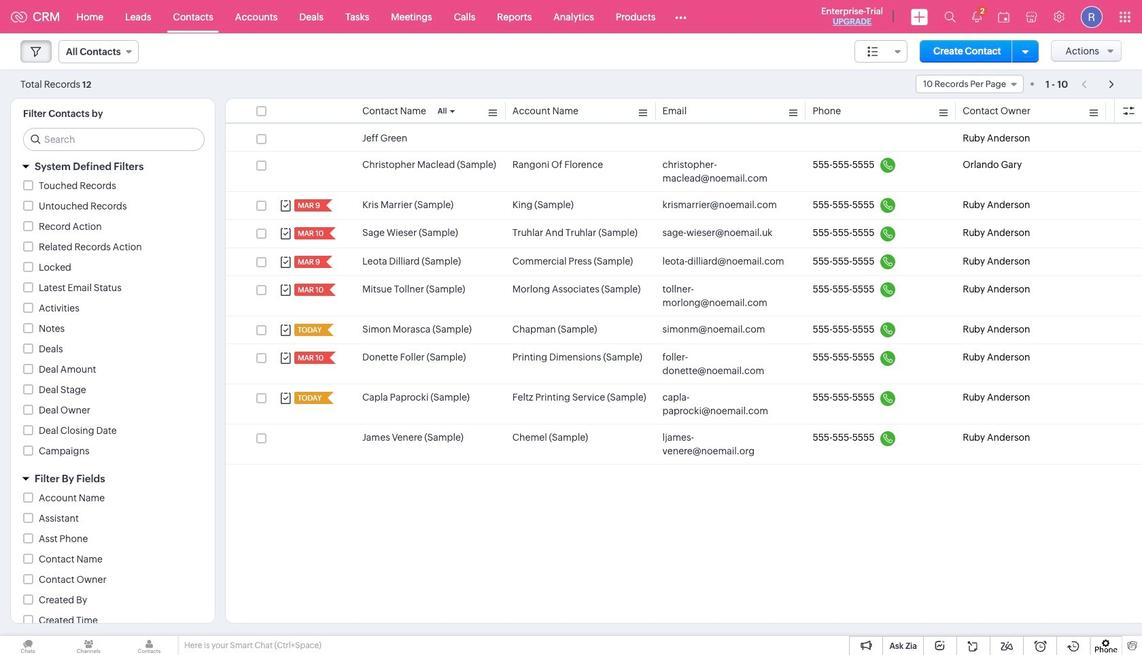 Task type: locate. For each thing, give the bounding box(es) containing it.
None field
[[58, 40, 139, 63], [855, 40, 908, 63], [916, 75, 1024, 93], [58, 40, 139, 63], [916, 75, 1024, 93]]

search image
[[945, 11, 956, 22]]

calendar image
[[999, 11, 1010, 22]]

size image
[[868, 46, 879, 58]]

Search text field
[[24, 129, 204, 150]]

Other Modules field
[[667, 6, 696, 28]]

row group
[[226, 125, 1143, 465]]



Task type: vqa. For each thing, say whether or not it's contained in the screenshot.
Search TEXT BOX
yes



Task type: describe. For each thing, give the bounding box(es) containing it.
none field size
[[855, 40, 908, 63]]

signals element
[[965, 0, 990, 33]]

logo image
[[11, 11, 27, 22]]

search element
[[937, 0, 965, 33]]

create menu image
[[911, 9, 928, 25]]

chats image
[[0, 636, 56, 655]]

channels image
[[61, 636, 117, 655]]

profile element
[[1073, 0, 1111, 33]]

profile image
[[1082, 6, 1103, 28]]

contacts image
[[121, 636, 177, 655]]

create menu element
[[903, 0, 937, 33]]



